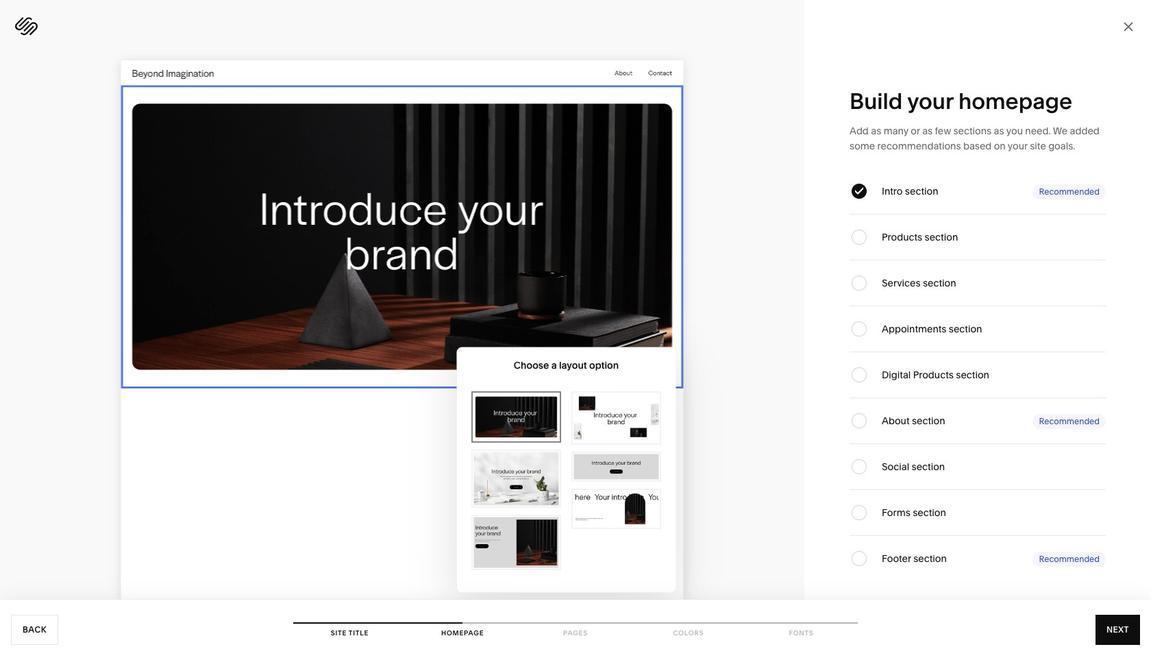 Task type: vqa. For each thing, say whether or not it's contained in the screenshot.
homepage
yes



Task type: locate. For each thing, give the bounding box(es) containing it.
as up on
[[994, 125, 1005, 137]]

intro section with scrolling text and image image
[[574, 491, 659, 527]]

back button
[[11, 615, 58, 645]]

footer section
[[882, 552, 947, 565]]

1 vertical spatial recommended
[[1039, 416, 1100, 426]]

next button
[[1096, 615, 1140, 645]]

3 recommended from the top
[[1039, 553, 1100, 564]]

recommended for intro section
[[1039, 186, 1100, 196]]

2 horizontal spatial as
[[994, 125, 1005, 137]]

section right appointments
[[949, 323, 983, 335]]

1 vertical spatial products
[[913, 369, 954, 381]]

you
[[1007, 125, 1023, 137]]

your down you
[[1008, 140, 1028, 152]]

section right about
[[912, 415, 946, 427]]

0 horizontal spatial as
[[871, 125, 882, 137]]

section up services section
[[925, 231, 958, 243]]

recommendations
[[878, 140, 961, 152]]

section right services
[[923, 277, 957, 289]]

recommended
[[1039, 186, 1100, 196], [1039, 416, 1100, 426], [1039, 553, 1100, 564]]

1 vertical spatial your
[[1008, 140, 1028, 152]]

services
[[882, 277, 921, 289]]

section
[[905, 185, 939, 197], [925, 231, 958, 243], [923, 277, 957, 289], [949, 323, 983, 335], [956, 369, 990, 381], [912, 415, 946, 427], [912, 461, 945, 473], [913, 507, 946, 519], [914, 552, 947, 565]]

footer
[[882, 552, 911, 565]]

2 vertical spatial recommended
[[1039, 553, 1100, 564]]

0 vertical spatial your
[[908, 88, 954, 114]]

section for intro section
[[905, 185, 939, 197]]

section for forms section
[[913, 507, 946, 519]]

as right or
[[923, 125, 933, 137]]

section right intro at the right top
[[905, 185, 939, 197]]

add
[[850, 125, 869, 137]]

some
[[850, 140, 875, 152]]

as
[[871, 125, 882, 137], [923, 125, 933, 137], [994, 125, 1005, 137]]

products up services
[[882, 231, 923, 243]]

section for about section
[[912, 415, 946, 427]]

site title
[[331, 629, 369, 637]]

sections
[[954, 125, 992, 137]]

intro section
[[882, 185, 939, 197]]

your up few
[[908, 88, 954, 114]]

products right digital at the right bottom
[[913, 369, 954, 381]]

2 recommended from the top
[[1039, 416, 1100, 426]]

3 as from the left
[[994, 125, 1005, 137]]

1 horizontal spatial your
[[1008, 140, 1028, 152]]

0 vertical spatial recommended
[[1039, 186, 1100, 196]]

1 horizontal spatial as
[[923, 125, 933, 137]]

products
[[882, 231, 923, 243], [913, 369, 954, 381]]

intro section with text and learn more button over image image
[[474, 452, 559, 506]]

back
[[23, 624, 47, 635]]

about
[[882, 415, 910, 427]]

build
[[850, 88, 903, 114]]

site
[[1030, 140, 1046, 152]]

0 vertical spatial products
[[882, 231, 923, 243]]

your inside add as many or as few sections as you need. we added some recommendations based on your site goals.
[[1008, 140, 1028, 152]]

section right "forms"
[[913, 507, 946, 519]]

add as many or as few sections as you need. we added some recommendations based on your site goals.
[[850, 125, 1100, 152]]

build your homepage
[[850, 88, 1073, 114]]

as right add
[[871, 125, 882, 137]]

title
[[349, 629, 369, 637]]

section right social
[[912, 461, 945, 473]]

products section
[[882, 231, 958, 243]]

section for footer section
[[914, 552, 947, 565]]

few
[[935, 125, 951, 137]]

section right footer
[[914, 552, 947, 565]]

about section
[[882, 415, 946, 427]]

intro
[[882, 185, 903, 197]]

1 recommended from the top
[[1039, 186, 1100, 196]]

your
[[908, 88, 954, 114], [1008, 140, 1028, 152]]

recommended for footer section
[[1039, 553, 1100, 564]]

based
[[964, 140, 992, 152]]



Task type: describe. For each thing, give the bounding box(es) containing it.
choose
[[514, 359, 549, 372]]

homepage
[[959, 88, 1073, 114]]

0 horizontal spatial your
[[908, 88, 954, 114]]

1 as from the left
[[871, 125, 882, 137]]

pages
[[563, 629, 588, 637]]

social section
[[882, 461, 945, 473]]

site
[[331, 629, 347, 637]]

option
[[589, 359, 619, 372]]

we
[[1053, 125, 1068, 137]]

appointments section
[[882, 323, 983, 335]]

next
[[1107, 624, 1130, 635]]

section down 'appointments section'
[[956, 369, 990, 381]]

need.
[[1026, 125, 1051, 137]]

homepage
[[441, 629, 484, 637]]

colors
[[673, 629, 704, 637]]

section for appointments section
[[949, 323, 983, 335]]

intro section with text and four images image
[[574, 394, 659, 442]]

digital
[[882, 369, 911, 381]]

recommended for about section
[[1039, 416, 1100, 426]]

a
[[552, 359, 557, 372]]

section for services section
[[923, 277, 957, 289]]

digital products section
[[882, 369, 990, 381]]

services section
[[882, 277, 957, 289]]

forms section
[[882, 507, 946, 519]]

forms
[[882, 507, 911, 519]]

or
[[911, 125, 920, 137]]

intro section with text over image image
[[474, 394, 559, 440]]

added
[[1070, 125, 1100, 137]]

fonts
[[789, 629, 814, 637]]

intro section with text and learn more button image
[[574, 454, 659, 479]]

social
[[882, 461, 910, 473]]

appointments
[[882, 323, 947, 335]]

on
[[994, 140, 1006, 152]]

section for products section
[[925, 231, 958, 243]]

goals.
[[1049, 140, 1076, 152]]

intro section with text, learn more button, and image image
[[474, 517, 559, 568]]

layout
[[559, 359, 587, 372]]

2 as from the left
[[923, 125, 933, 137]]

section for social section
[[912, 461, 945, 473]]

choose a layout option
[[514, 359, 619, 372]]

many
[[884, 125, 909, 137]]



